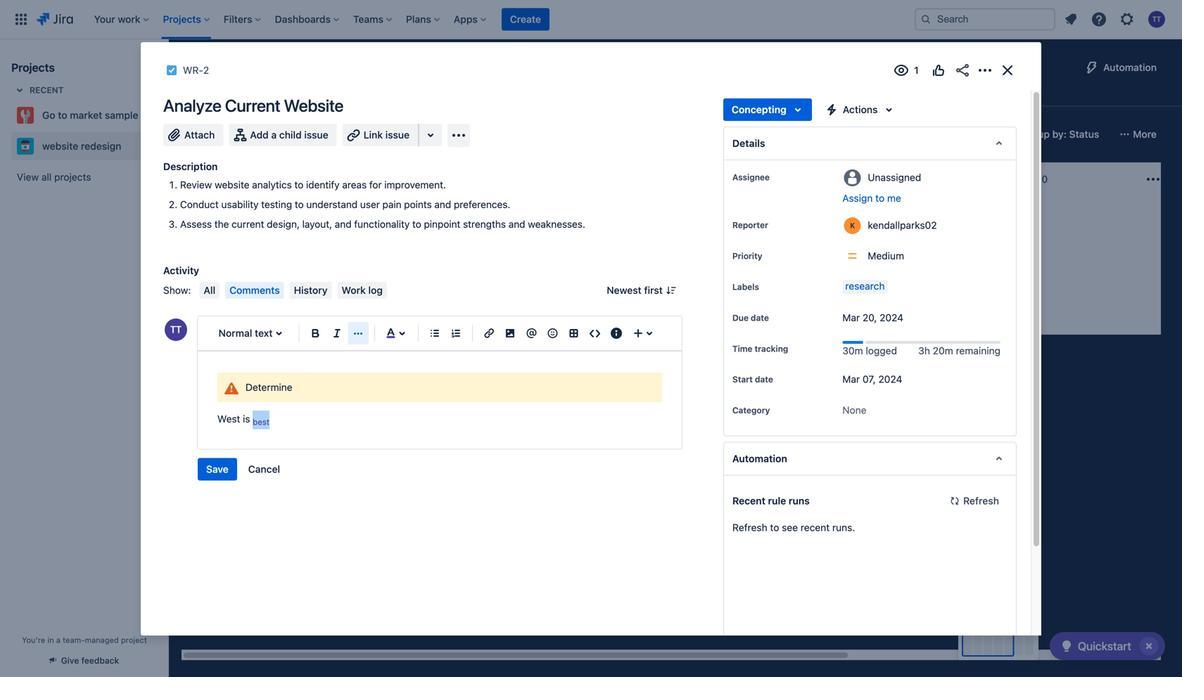 Task type: locate. For each thing, give the bounding box(es) containing it.
details
[[732, 138, 765, 149]]

date right due at top right
[[751, 313, 769, 323]]

20m
[[933, 345, 953, 357]]

testing down points
[[415, 211, 447, 222]]

2 mar from the top
[[842, 374, 860, 385]]

vote options: no one has voted for this issue yet. image
[[930, 62, 947, 79]]

strengths
[[463, 218, 506, 230]]

1 right do
[[437, 173, 441, 185]]

collapse recent projects image
[[11, 82, 28, 99]]

link
[[364, 129, 383, 141]]

tab list containing board
[[177, 82, 940, 107]]

0 horizontal spatial and
[[335, 218, 352, 230]]

in
[[47, 636, 54, 645]]

assess the current design, layout, and functionality to pinpoint strengths and weaknesses.
[[180, 218, 585, 230]]

1 vertical spatial mar
[[842, 374, 860, 385]]

menu bar inside "analyze current website" "dialog"
[[197, 282, 390, 299]]

board
[[250, 88, 277, 100]]

code snippet image
[[587, 325, 603, 342]]

website up view all projects
[[42, 140, 78, 152]]

2024 right 07, at bottom
[[878, 374, 902, 385]]

log
[[368, 285, 383, 296]]

2024 for mar 20, 2024
[[880, 312, 904, 324]]

complete 1
[[208, 173, 261, 185]]

to do 1
[[406, 173, 441, 185]]

1 horizontal spatial and
[[434, 199, 451, 210]]

date for due date
[[751, 313, 769, 323]]

work log button
[[337, 282, 387, 299]]

0 vertical spatial website
[[42, 140, 78, 152]]

wr-2 link
[[183, 62, 209, 79]]

close image
[[999, 62, 1016, 79]]

show:
[[163, 285, 191, 296]]

newest first button
[[598, 282, 682, 299]]

testing down analytics
[[261, 199, 292, 210]]

1 up assign
[[839, 173, 843, 185]]

for
[[369, 179, 382, 191]]

dismiss quickstart image
[[1138, 635, 1160, 658]]

website up 'usability'
[[215, 179, 249, 191]]

time
[[732, 344, 752, 354]]

tracking
[[755, 344, 788, 354]]

group
[[198, 458, 289, 481]]

automation element
[[723, 442, 1017, 476]]

emoji image
[[544, 325, 561, 342]]

create banner
[[0, 0, 1182, 39]]

current
[[225, 96, 280, 115]]

and up pinpoint at top left
[[434, 199, 451, 210]]

the
[[214, 218, 229, 230]]

all button
[[199, 282, 220, 299]]

medium image
[[747, 276, 759, 287]]

summary link
[[186, 82, 236, 107]]

jira image
[[37, 11, 73, 28], [37, 11, 73, 28]]

1 vertical spatial automation
[[732, 453, 787, 465]]

medium
[[868, 250, 904, 262]]

none
[[842, 404, 867, 416]]

unassigned
[[868, 172, 921, 183]]

add image, video, or file image
[[502, 325, 519, 342]]

pinpoint
[[424, 218, 460, 230]]

list
[[294, 88, 311, 100]]

1 right complete
[[257, 173, 261, 185]]

text
[[255, 328, 273, 339]]

complete
[[208, 175, 251, 184]]

areas
[[342, 179, 367, 191]]

determine
[[246, 382, 292, 393]]

summary
[[189, 88, 233, 100]]

2024
[[880, 312, 904, 324], [878, 374, 902, 385]]

1
[[257, 173, 261, 185], [437, 173, 441, 185], [839, 173, 843, 185]]

actions
[[843, 104, 878, 115]]

website
[[284, 96, 344, 115]]

a right add
[[271, 129, 277, 141]]

is
[[243, 413, 250, 425]]

normal text
[[219, 328, 273, 339]]

3h
[[918, 345, 930, 357]]

review website analytics to identify areas for improvement.
[[180, 179, 446, 191]]

menu bar
[[197, 282, 390, 299]]

issue inside button
[[304, 129, 328, 141]]

logged
[[866, 345, 897, 357]]

team-
[[63, 636, 85, 645]]

description
[[163, 161, 218, 172]]

add a child issue
[[250, 129, 328, 141]]

1 mar from the top
[[842, 312, 860, 324]]

30m
[[842, 345, 863, 357]]

west is best
[[217, 413, 270, 427]]

group containing save
[[198, 458, 289, 481]]

2024 right 20,
[[880, 312, 904, 324]]

work log
[[342, 285, 383, 296]]

mar
[[842, 312, 860, 324], [842, 374, 860, 385]]

0 horizontal spatial a
[[56, 636, 60, 645]]

to left me
[[875, 192, 885, 204]]

Search field
[[915, 8, 1055, 31]]

1 horizontal spatial testing
[[415, 211, 447, 222]]

remaining
[[956, 345, 1001, 357]]

0 vertical spatial a
[[271, 129, 277, 141]]

comments button
[[225, 282, 284, 299]]

to
[[58, 109, 67, 121], [294, 179, 303, 191], [875, 192, 885, 204], [295, 199, 304, 210], [412, 218, 421, 230]]

time tracking
[[732, 344, 788, 354]]

date
[[751, 313, 769, 323], [755, 375, 773, 384]]

0 vertical spatial automation
[[1103, 62, 1157, 73]]

points
[[404, 199, 432, 210]]

website redesign link
[[11, 132, 152, 160]]

mar left 07, at bottom
[[842, 374, 860, 385]]

a
[[271, 129, 277, 141], [56, 636, 60, 645]]

2 issue from the left
[[385, 129, 410, 141]]

to inside button
[[875, 192, 885, 204]]

create button inside primary element
[[502, 8, 549, 31]]

1 issue from the left
[[304, 129, 328, 141]]

automation right automation icon
[[1103, 62, 1157, 73]]

view
[[17, 171, 39, 183]]

assignee
[[732, 172, 770, 182]]

issue inside "button"
[[385, 129, 410, 141]]

projects
[[54, 171, 91, 183]]

1 horizontal spatial a
[[271, 129, 277, 141]]

1 vertical spatial website
[[215, 179, 249, 191]]

website inside "dialog"
[[215, 179, 249, 191]]

testing
[[1001, 175, 1036, 184]]

view all projects
[[17, 171, 91, 183]]

a right "in"
[[56, 636, 60, 645]]

reporter
[[732, 220, 768, 230]]

wr-2
[[183, 64, 209, 76]]

search image
[[920, 14, 932, 25]]

issue right child on the top of page
[[304, 129, 328, 141]]

0 horizontal spatial automation
[[732, 453, 787, 465]]

1 horizontal spatial automation
[[1103, 62, 1157, 73]]

activity
[[163, 265, 199, 277]]

0 vertical spatial mar
[[842, 312, 860, 324]]

and right strengths
[[508, 218, 525, 230]]

show subtasks image
[[828, 276, 845, 293]]

menu bar containing all
[[197, 282, 390, 299]]

and down conduct usability testing to understand user pain points and preferences.
[[335, 218, 352, 230]]

review
[[180, 179, 212, 191]]

1 vertical spatial 2024
[[878, 374, 902, 385]]

tab list
[[177, 82, 940, 107]]

priority
[[732, 251, 762, 261]]

details element
[[723, 127, 1017, 160]]

1 horizontal spatial issue
[[385, 129, 410, 141]]

mar left 20,
[[842, 312, 860, 324]]

0 vertical spatial testing
[[261, 199, 292, 210]]

1 horizontal spatial 1
[[437, 173, 441, 185]]

kendallparks02
[[868, 220, 937, 231]]

2 horizontal spatial 1
[[839, 173, 843, 185]]

0 vertical spatial date
[[751, 313, 769, 323]]

concepting button
[[723, 99, 812, 121]]

more formatting image
[[350, 325, 367, 342]]

weaknesses.
[[528, 218, 585, 230]]

1 horizontal spatial website
[[215, 179, 249, 191]]

assign to me button
[[842, 191, 1002, 205]]

mar for mar 20, 2024
[[842, 312, 860, 324]]

analyze current website dialog
[[141, 42, 1041, 678]]

0 vertical spatial 2024
[[880, 312, 904, 324]]

1 vertical spatial date
[[755, 375, 773, 384]]

automation down category
[[732, 453, 787, 465]]

to right go
[[58, 109, 67, 121]]

add app image
[[450, 127, 467, 144]]

managed
[[85, 636, 119, 645]]

20,
[[863, 312, 877, 324]]

website redesign
[[42, 140, 121, 152]]

0 horizontal spatial testing
[[261, 199, 292, 210]]

0 horizontal spatial issue
[[304, 129, 328, 141]]

calendar link
[[325, 82, 372, 107]]

0 horizontal spatial 1
[[257, 173, 261, 185]]

issue right link
[[385, 129, 410, 141]]

you're in a team-managed project
[[22, 636, 147, 645]]

date right 'start'
[[755, 375, 773, 384]]

go to market sample link
[[11, 101, 152, 129]]

start date
[[732, 375, 773, 384]]

me
[[887, 192, 901, 204]]

task image
[[166, 65, 177, 76]]



Task type: describe. For each thing, give the bounding box(es) containing it.
concepting
[[732, 104, 787, 115]]

market
[[70, 109, 102, 121]]

pain
[[382, 199, 401, 210]]

best
[[253, 417, 270, 427]]

mar 07, 2024
[[842, 374, 902, 385]]

recent
[[30, 85, 64, 95]]

reports
[[720, 88, 756, 100]]

add people image
[[362, 126, 379, 143]]

current
[[232, 218, 264, 230]]

testing 0
[[1001, 173, 1048, 185]]

usability
[[221, 199, 259, 210]]

user
[[360, 199, 380, 210]]

mar for mar 07, 2024
[[842, 374, 860, 385]]

quickstart button
[[1050, 633, 1165, 661]]

2 1 from the left
[[437, 173, 441, 185]]

assign to me
[[842, 192, 901, 204]]

to down the review website analytics to identify areas for improvement.
[[295, 199, 304, 210]]

attach
[[184, 129, 215, 141]]

design,
[[267, 218, 300, 230]]

you're
[[22, 636, 45, 645]]

3h 20m remaining
[[918, 345, 1001, 357]]

define
[[198, 211, 227, 222]]

1 vertical spatial testing
[[415, 211, 447, 222]]

sample
[[105, 109, 138, 121]]

panel warning image
[[223, 380, 240, 397]]

list link
[[291, 82, 314, 107]]

category
[[732, 406, 770, 415]]

give feedback button
[[41, 649, 128, 672]]

0 horizontal spatial website
[[42, 140, 78, 152]]

give feedback
[[61, 656, 119, 666]]

redesign
[[81, 140, 121, 152]]

conduct usability testing to understand user pain points and preferences.
[[180, 199, 510, 210]]

analyze current website
[[163, 96, 344, 115]]

attach button
[[163, 124, 223, 146]]

calendar
[[328, 88, 370, 100]]

newest
[[607, 285, 642, 296]]

actions button
[[817, 99, 903, 121]]

comments
[[229, 285, 280, 296]]

30m logged
[[842, 345, 897, 357]]

testing inside "analyze current website" "dialog"
[[261, 199, 292, 210]]

assign
[[842, 192, 873, 204]]

go to market sample
[[42, 109, 138, 121]]

preferences.
[[454, 199, 510, 210]]

group inside "analyze current website" "dialog"
[[198, 458, 289, 481]]

copy link to issue image
[[206, 64, 218, 75]]

improvement.
[[384, 179, 446, 191]]

automation inside "analyze current website" "dialog"
[[732, 453, 787, 465]]

2 horizontal spatial and
[[508, 218, 525, 230]]

to
[[406, 175, 417, 184]]

prototyping
[[794, 211, 847, 222]]

research link
[[842, 280, 888, 294]]

3 1 from the left
[[839, 173, 843, 185]]

a/b testing
[[397, 211, 447, 222]]

to down points
[[412, 218, 421, 230]]

link image
[[481, 325, 497, 342]]

save
[[206, 464, 229, 475]]

a inside button
[[271, 129, 277, 141]]

automation image
[[1084, 59, 1100, 76]]

view all projects link
[[11, 165, 158, 190]]

save button
[[198, 458, 237, 481]]

date for start date
[[755, 375, 773, 384]]

bold ⌘b image
[[307, 325, 324, 342]]

check image
[[1058, 638, 1075, 655]]

Comment - Main content area, start typing to enter text. text field
[[217, 373, 662, 429]]

functionality
[[354, 218, 410, 230]]

create inside primary element
[[510, 13, 541, 25]]

projects
[[11, 61, 55, 74]]

all
[[41, 171, 52, 183]]

Search board text field
[[187, 125, 294, 144]]

goals
[[230, 211, 254, 222]]

link issue
[[364, 129, 410, 141]]

primary element
[[8, 0, 903, 39]]

west
[[217, 413, 240, 425]]

feedback
[[81, 656, 119, 666]]

1 vertical spatial a
[[56, 636, 60, 645]]

analytics
[[252, 179, 292, 191]]

normal
[[219, 328, 252, 339]]

mar 20, 2024
[[842, 312, 904, 324]]

add
[[250, 129, 269, 141]]

numbered list ⌘⇧7 image
[[447, 325, 464, 342]]

give
[[61, 656, 79, 666]]

1 1 from the left
[[257, 173, 261, 185]]

define goals
[[198, 211, 254, 222]]

link web pages and more image
[[422, 127, 439, 144]]

info panel image
[[608, 325, 625, 342]]

italic ⌘i image
[[329, 325, 346, 342]]

automation inside 'button'
[[1103, 62, 1157, 73]]

project
[[121, 636, 147, 645]]

2
[[203, 64, 209, 76]]

2024 for mar 07, 2024
[[878, 374, 902, 385]]

mention image
[[523, 325, 540, 342]]

first
[[644, 285, 663, 296]]

table image
[[565, 325, 582, 342]]

start
[[732, 375, 753, 384]]

more information about this user image
[[844, 217, 861, 234]]

due date
[[732, 313, 769, 323]]

0
[[1042, 173, 1048, 185]]

cancel
[[248, 464, 280, 475]]

due
[[732, 313, 749, 323]]

layout,
[[302, 218, 332, 230]]

assess
[[180, 218, 212, 230]]

all
[[204, 285, 215, 296]]

reports link
[[717, 82, 759, 107]]

bullet list ⌘⇧8 image
[[426, 325, 443, 342]]

task image
[[595, 276, 607, 287]]

understand
[[306, 199, 358, 210]]

to left identify
[[294, 179, 303, 191]]

wr-
[[183, 64, 203, 76]]

do
[[419, 175, 431, 184]]

actions image
[[977, 62, 994, 79]]



Task type: vqa. For each thing, say whether or not it's contained in the screenshot.
Mar 07, 2024
yes



